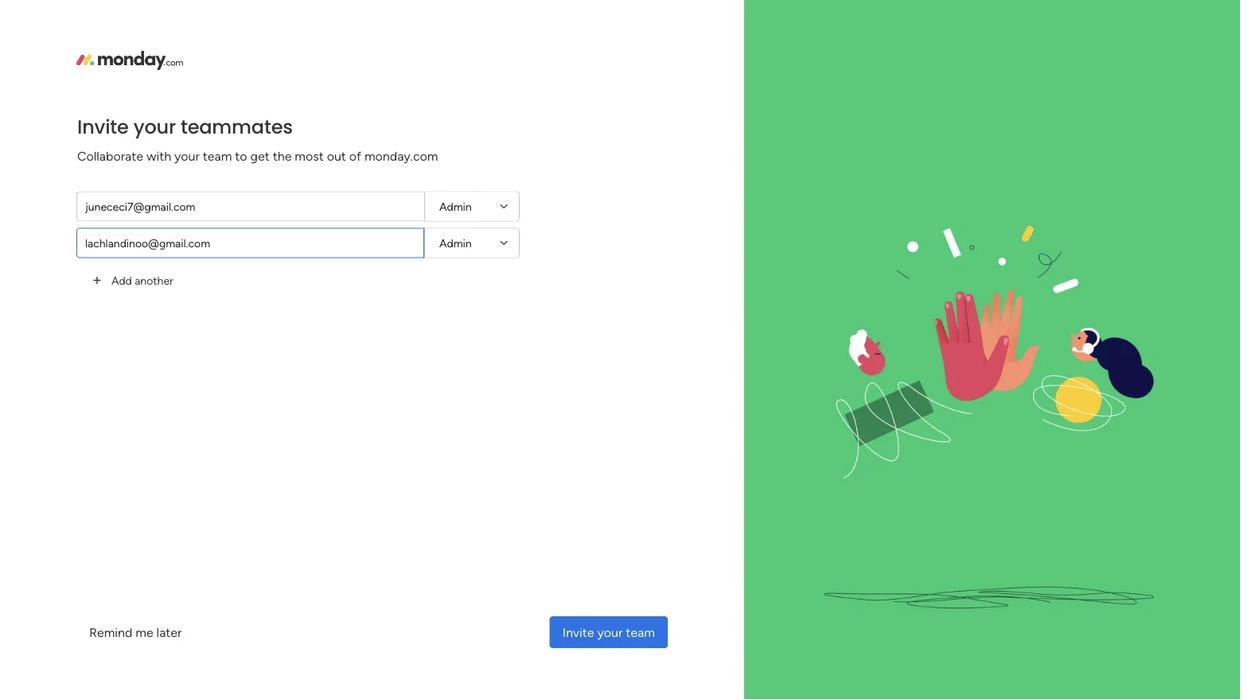 Task type: vqa. For each thing, say whether or not it's contained in the screenshot.
Getting
no



Task type: describe. For each thing, give the bounding box(es) containing it.
admin for first the "add email here" email field from the bottom of the invite your teammates dialog
[[440, 236, 472, 250]]

add
[[111, 274, 132, 287]]

to inside invite your teammates dialog
[[235, 149, 247, 164]]

templates image image
[[992, 344, 1202, 454]]

browse workspaces button
[[11, 121, 158, 146]]

join
[[28, 232, 49, 245]]

your for invite your teammates
[[133, 113, 176, 140]]

remind
[[89, 625, 132, 640]]

install our mobile app link
[[1002, 248, 1216, 266]]

browse
[[18, 127, 55, 140]]

getting started element
[[978, 604, 1216, 667]]

circle o image
[[1002, 251, 1012, 263]]

learn
[[978, 574, 1009, 589]]

out
[[327, 149, 346, 164]]

is
[[119, 214, 126, 228]]

team
[[1050, 209, 1079, 223]]

later
[[157, 625, 182, 640]]

2 add email here email field from the top
[[76, 228, 424, 258]]

of
[[349, 149, 361, 164]]

add another button
[[76, 265, 186, 297]]

logo image
[[76, 51, 183, 70]]

most
[[295, 149, 324, 164]]

create
[[143, 232, 175, 245]]

1 vertical spatial workspace
[[73, 232, 127, 245]]

inspired
[[1046, 574, 1092, 589]]

install
[[1017, 249, 1049, 264]]

get inside invite your teammates dialog
[[250, 149, 270, 164]]

1 horizontal spatial get
[[1024, 574, 1043, 589]]

monday.com
[[365, 149, 438, 164]]

collaborate
[[77, 149, 143, 164]]

1 add email here email field from the top
[[76, 191, 424, 222]]

with
[[146, 149, 171, 164]]

profile
[[1073, 229, 1107, 243]]

this
[[39, 214, 59, 228]]

0 vertical spatial team
[[203, 149, 232, 164]]

install our mobile app
[[1017, 249, 1136, 264]]

complete
[[1017, 229, 1070, 243]]

mobile
[[1075, 249, 1111, 264]]

remind me later
[[89, 625, 182, 640]]

this workspace is empty. join this workspace to create content.
[[28, 214, 175, 263]]

invite your team image
[[753, 0, 1231, 700]]

remind me later button
[[76, 617, 195, 649]]

to inside this workspace is empty. join this workspace to create content.
[[130, 232, 140, 245]]

complete profile link
[[1017, 228, 1216, 245]]

invite for invite your team
[[563, 625, 594, 640]]

learn & get inspired
[[978, 574, 1092, 589]]

1 vertical spatial your
[[174, 149, 200, 164]]

another
[[135, 274, 173, 287]]

(0/1)
[[1135, 209, 1160, 223]]



Task type: locate. For each thing, give the bounding box(es) containing it.
your
[[133, 113, 176, 140], [174, 149, 200, 164], [597, 625, 623, 640]]

members
[[1082, 209, 1132, 223]]

browse workspaces
[[18, 127, 117, 140]]

team
[[203, 149, 232, 164], [626, 625, 655, 640]]

Search in workspace field
[[33, 158, 133, 176]]

0 vertical spatial invite
[[77, 113, 129, 140]]

your for invite your team
[[597, 625, 623, 640]]

1 vertical spatial add email here email field
[[76, 228, 424, 258]]

to
[[235, 149, 247, 164], [130, 232, 140, 245]]

invite inside button
[[563, 625, 594, 640]]

empty.
[[129, 214, 164, 228]]

1 horizontal spatial team
[[626, 625, 655, 640]]

to down the "empty."
[[130, 232, 140, 245]]

invite for invite team members (0/1) complete profile
[[1017, 209, 1047, 223]]

our
[[1052, 249, 1072, 264]]

2 vertical spatial your
[[597, 625, 623, 640]]

to down teammates
[[235, 149, 247, 164]]

invite your teammates
[[77, 113, 293, 140]]

get
[[250, 149, 270, 164], [1024, 574, 1043, 589]]

get right &
[[1024, 574, 1043, 589]]

1 horizontal spatial invite
[[563, 625, 594, 640]]

2 horizontal spatial invite
[[1017, 209, 1047, 223]]

1 horizontal spatial to
[[235, 149, 247, 164]]

content.
[[81, 249, 122, 263]]

invite your team button
[[550, 617, 668, 649]]

recently
[[268, 131, 327, 148]]

2 vertical spatial invite
[[563, 625, 594, 640]]

0 horizontal spatial to
[[130, 232, 140, 245]]

invite for invite your teammates
[[77, 113, 129, 140]]

2 admin from the top
[[440, 236, 472, 250]]

1 vertical spatial to
[[130, 232, 140, 245]]

0 vertical spatial admin
[[440, 200, 472, 213]]

visited
[[330, 131, 375, 148]]

me
[[136, 625, 153, 640]]

team inside button
[[626, 625, 655, 640]]

0 vertical spatial your
[[133, 113, 176, 140]]

1 vertical spatial admin
[[440, 236, 472, 250]]

get left 'the'
[[250, 149, 270, 164]]

1 admin from the top
[[440, 200, 472, 213]]

admin
[[440, 200, 472, 213], [440, 236, 472, 250]]

0 horizontal spatial invite
[[77, 113, 129, 140]]

teammates
[[181, 113, 293, 140]]

workspace
[[62, 214, 116, 228], [73, 232, 127, 245]]

add another
[[111, 274, 173, 287]]

invite inside invite team members (0/1) complete profile
[[1017, 209, 1047, 223]]

invite team members (0/1) link
[[1017, 207, 1216, 225]]

workspaces
[[58, 127, 117, 140]]

app
[[1113, 249, 1136, 264]]

0 vertical spatial get
[[250, 149, 270, 164]]

invite your team
[[563, 625, 655, 640]]

workspace up this
[[62, 214, 116, 228]]

the
[[273, 149, 292, 164]]

your inside button
[[597, 625, 623, 640]]

collaborate with your team to get the most out of monday.com
[[77, 149, 438, 164]]

1 vertical spatial team
[[626, 625, 655, 640]]

0 vertical spatial to
[[235, 149, 247, 164]]

recently visited
[[268, 131, 375, 148]]

invite your teammates dialog
[[0, 0, 1240, 700]]

1 vertical spatial invite
[[1017, 209, 1047, 223]]

close recently visited image
[[246, 130, 265, 149]]

0 vertical spatial add email here email field
[[76, 191, 424, 222]]

Add email here email field
[[76, 191, 424, 222], [76, 228, 424, 258]]

1 vertical spatial get
[[1024, 574, 1043, 589]]

admin for 1st the "add email here" email field from the top
[[440, 200, 472, 213]]

invite team members (0/1) complete profile
[[1017, 209, 1160, 243]]

0 horizontal spatial get
[[250, 149, 270, 164]]

0 horizontal spatial team
[[203, 149, 232, 164]]

&
[[1013, 574, 1021, 589]]

workspace up 'content.'
[[73, 232, 127, 245]]

this
[[52, 232, 70, 245]]

invite
[[77, 113, 129, 140], [1017, 209, 1047, 223], [563, 625, 594, 640]]

0 vertical spatial workspace
[[62, 214, 116, 228]]



